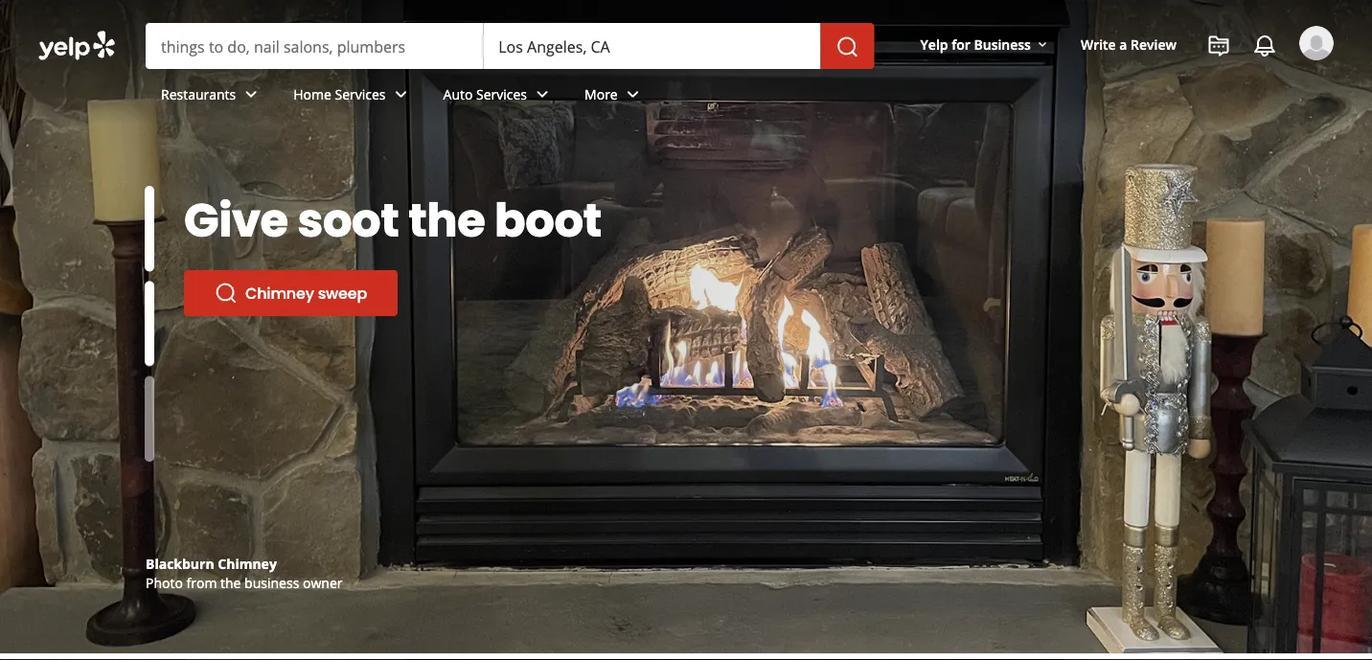 Task type: describe. For each thing, give the bounding box(es) containing it.
cj plumbing & heating photo from the business owner
[[146, 554, 343, 592]]

cj plumbing & heating link
[[146, 554, 295, 572]]

explore banner section banner
[[0, 0, 1372, 653]]

24 search v2 image
[[215, 282, 238, 305]]

yelp
[[920, 35, 948, 53]]

more link
[[569, 69, 660, 125]]

the inside cj plumbing & heating photo from the business owner
[[220, 573, 241, 592]]

24 chevron down v2 image for home services
[[390, 83, 413, 106]]

greg r. image
[[1299, 26, 1334, 60]]

for
[[952, 35, 970, 53]]

blackburn chimney link
[[146, 554, 277, 572]]

user actions element
[[905, 24, 1361, 142]]

yelp for business
[[920, 35, 1031, 53]]

projects image
[[1207, 35, 1230, 58]]

1 select slide image from the top
[[145, 186, 154, 271]]

Find text field
[[161, 35, 468, 57]]

services for home services
[[335, 85, 386, 103]]

blackburn chimney photo from the business owner
[[146, 554, 343, 592]]

give
[[184, 188, 288, 252]]

yelp for business button
[[913, 27, 1058, 61]]

heating
[[243, 554, 295, 572]]

from inside blackburn chimney photo from the business owner
[[186, 573, 217, 592]]

restaurants
[[161, 85, 236, 103]]

fix your pipe dreams
[[184, 188, 478, 306]]

from inside cj plumbing & heating photo from the business owner
[[186, 573, 217, 592]]

your
[[258, 188, 365, 252]]

pipe
[[375, 188, 478, 252]]

chimney sweep
[[245, 282, 367, 304]]

24 chevron down v2 image for more
[[622, 83, 645, 106]]

soot
[[298, 188, 399, 252]]

home services link
[[278, 69, 428, 125]]

photo inside blackburn chimney photo from the business owner
[[146, 573, 183, 592]]

review
[[1131, 35, 1177, 53]]

restaurants link
[[146, 69, 278, 125]]

search image
[[836, 36, 859, 59]]

0 vertical spatial chimney
[[245, 282, 314, 304]]

cj
[[146, 554, 159, 572]]

24 chevron down v2 image for auto services
[[531, 83, 554, 106]]

chimney sweep link
[[184, 270, 398, 316]]

Near text field
[[499, 35, 805, 57]]



Task type: vqa. For each thing, say whether or not it's contained in the screenshot.
the Outdoor corresponding to SOBOKU
no



Task type: locate. For each thing, give the bounding box(es) containing it.
select slide image left fix at left top
[[145, 186, 154, 271]]

24 chevron down v2 image
[[390, 83, 413, 106], [622, 83, 645, 106]]

24 search v2 image
[[215, 335, 238, 358]]

24 chevron down v2 image inside home services link
[[390, 83, 413, 106]]

none field up more link
[[499, 35, 805, 57]]

services right 'auto'
[[476, 85, 527, 103]]

a
[[1119, 35, 1127, 53]]

None search field
[[0, 0, 1372, 142], [146, 23, 878, 69], [0, 0, 1372, 142], [146, 23, 878, 69]]

1 none field from the left
[[161, 35, 468, 57]]

24 chevron down v2 image
[[240, 83, 263, 106], [531, 83, 554, 106]]

home
[[293, 85, 331, 103]]

owner
[[303, 573, 343, 592], [303, 573, 343, 592]]

1 horizontal spatial 24 chevron down v2 image
[[531, 83, 554, 106]]

chimney inside blackburn chimney photo from the business owner
[[218, 554, 277, 572]]

select slide image
[[145, 186, 154, 271], [145, 281, 154, 367]]

2 24 chevron down v2 image from the left
[[622, 83, 645, 106]]

from
[[186, 573, 217, 592], [186, 573, 217, 592]]

None field
[[161, 35, 468, 57], [499, 35, 805, 57]]

business categories element
[[146, 69, 1334, 125]]

services right home
[[335, 85, 386, 103]]

auto services
[[443, 85, 527, 103]]

2 select slide image from the top
[[145, 281, 154, 367]]

&
[[229, 554, 239, 572]]

photo inside cj plumbing & heating photo from the business owner
[[146, 573, 183, 592]]

0 horizontal spatial none field
[[161, 35, 468, 57]]

blackburn
[[146, 554, 214, 572]]

none field up home
[[161, 35, 468, 57]]

auto
[[443, 85, 473, 103]]

24 chevron down v2 image inside more link
[[622, 83, 645, 106]]

1 horizontal spatial 24 chevron down v2 image
[[622, 83, 645, 106]]

1 24 chevron down v2 image from the left
[[240, 83, 263, 106]]

24 chevron down v2 image left 'auto'
[[390, 83, 413, 106]]

select slide image left 24 search v2 image
[[145, 281, 154, 367]]

business inside cj plumbing & heating photo from the business owner
[[244, 573, 299, 592]]

services
[[335, 85, 386, 103], [476, 85, 527, 103]]

1 horizontal spatial none field
[[499, 35, 805, 57]]

more
[[584, 85, 618, 103]]

plumbers
[[245, 336, 317, 357]]

photo
[[146, 573, 183, 592], [146, 573, 183, 592]]

give soot the boot
[[184, 188, 601, 252]]

owner inside cj plumbing & heating photo from the business owner
[[303, 573, 343, 592]]

none field near
[[499, 35, 805, 57]]

business
[[244, 573, 299, 592], [244, 573, 299, 592]]

dreams
[[184, 241, 367, 306]]

24 chevron down v2 image inside restaurants 'link'
[[240, 83, 263, 106]]

chimney
[[245, 282, 314, 304], [218, 554, 277, 572]]

24 chevron down v2 image inside "auto services" link
[[531, 83, 554, 106]]

0 vertical spatial select slide image
[[145, 186, 154, 271]]

2 services from the left
[[476, 85, 527, 103]]

24 chevron down v2 image right more
[[622, 83, 645, 106]]

business
[[974, 35, 1031, 53]]

1 24 chevron down v2 image from the left
[[390, 83, 413, 106]]

the
[[408, 188, 485, 252], [220, 573, 241, 592], [220, 573, 241, 592]]

0 horizontal spatial 24 chevron down v2 image
[[390, 83, 413, 106]]

sweep
[[318, 282, 367, 304]]

1 vertical spatial chimney
[[218, 554, 277, 572]]

none field find
[[161, 35, 468, 57]]

notifications image
[[1253, 35, 1276, 58]]

24 chevron down v2 image right auto services
[[531, 83, 554, 106]]

fix
[[184, 188, 249, 252]]

1 services from the left
[[335, 85, 386, 103]]

services for auto services
[[476, 85, 527, 103]]

owner inside blackburn chimney photo from the business owner
[[303, 573, 343, 592]]

auto services link
[[428, 69, 569, 125]]

plumbing
[[162, 554, 226, 572]]

2 24 chevron down v2 image from the left
[[531, 83, 554, 106]]

write
[[1081, 35, 1116, 53]]

24 chevron down v2 image for restaurants
[[240, 83, 263, 106]]

business inside blackburn chimney photo from the business owner
[[244, 573, 299, 592]]

write a review
[[1081, 35, 1177, 53]]

24 chevron down v2 image right restaurants
[[240, 83, 263, 106]]

1 horizontal spatial services
[[476, 85, 527, 103]]

the inside blackburn chimney photo from the business owner
[[220, 573, 241, 592]]

0 horizontal spatial 24 chevron down v2 image
[[240, 83, 263, 106]]

home services
[[293, 85, 386, 103]]

plumbers link
[[184, 324, 347, 370]]

0 horizontal spatial services
[[335, 85, 386, 103]]

16 chevron down v2 image
[[1035, 37, 1050, 52]]

1 vertical spatial select slide image
[[145, 281, 154, 367]]

write a review link
[[1073, 27, 1184, 61]]

boot
[[495, 188, 601, 252]]

2 none field from the left
[[499, 35, 805, 57]]



